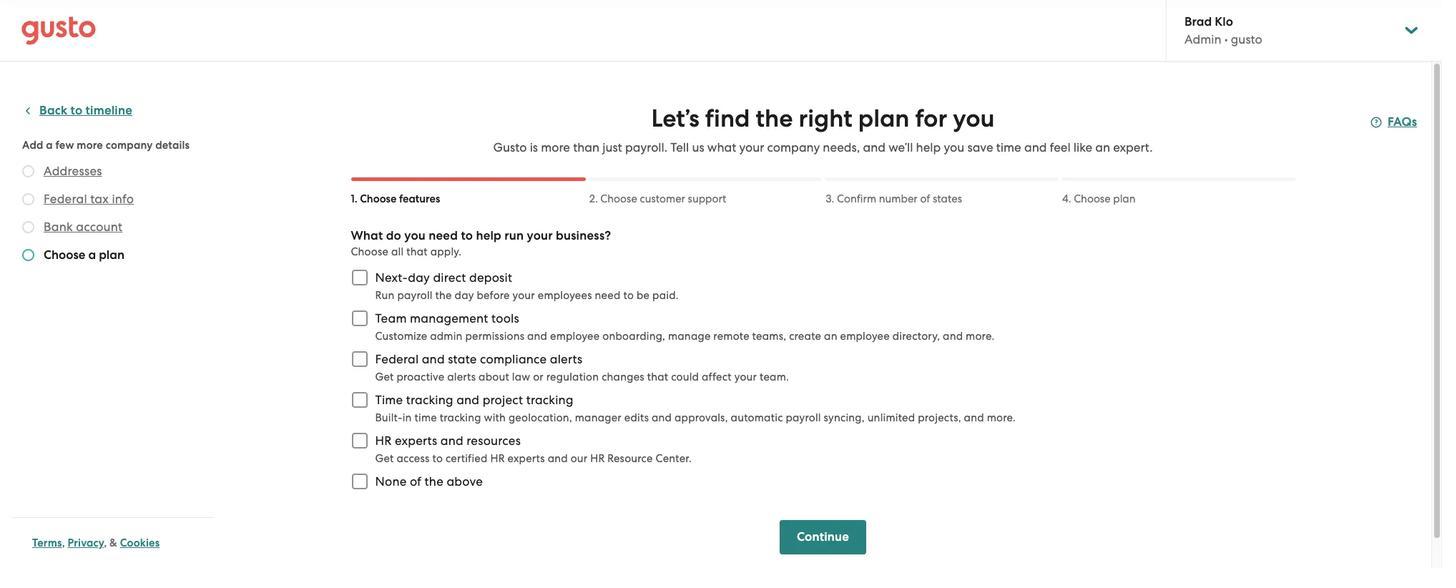 Task type: locate. For each thing, give the bounding box(es) containing it.
2 vertical spatial the
[[425, 474, 444, 489]]

bank account button
[[44, 218, 123, 235]]

0 vertical spatial you
[[953, 104, 995, 133]]

brad klo admin • gusto
[[1185, 14, 1263, 47]]

1 vertical spatial you
[[944, 140, 965, 155]]

1 vertical spatial day
[[455, 289, 474, 302]]

2 vertical spatial check image
[[22, 249, 34, 261]]

0 vertical spatial an
[[1096, 140, 1111, 155]]

check image
[[22, 193, 34, 205], [22, 221, 34, 233], [22, 249, 34, 261]]

what do you need to help run your business? choose all that apply.
[[351, 228, 611, 258]]

1 horizontal spatial an
[[1096, 140, 1111, 155]]

time right save
[[997, 140, 1022, 155]]

check image for federal
[[22, 193, 34, 205]]

help
[[916, 140, 941, 155], [476, 228, 502, 243]]

1 horizontal spatial time
[[997, 140, 1022, 155]]

check image left the choose a plan
[[22, 249, 34, 261]]

and left we'll
[[863, 140, 886, 155]]

proactive
[[397, 371, 445, 384]]

experts
[[395, 434, 438, 448], [508, 452, 545, 465]]

let's find the right plan for you gusto is more than just payroll. tell us what your company needs, and we'll help you save time and feel like an expert.
[[493, 104, 1153, 155]]

your right what
[[740, 140, 765, 155]]

&
[[110, 537, 117, 550]]

run
[[505, 228, 524, 243]]

0 vertical spatial the
[[756, 104, 793, 133]]

hr down resources
[[491, 452, 505, 465]]

to right back at left
[[71, 103, 83, 118]]

states
[[933, 193, 962, 205]]

1 horizontal spatial payroll
[[786, 411, 821, 424]]

2 employee from the left
[[841, 330, 890, 343]]

manager
[[575, 411, 622, 424]]

next-
[[375, 271, 408, 285]]

federal
[[44, 192, 87, 206], [375, 352, 419, 366]]

0 horizontal spatial plan
[[99, 248, 125, 263]]

directory,
[[893, 330, 940, 343]]

1 vertical spatial alerts
[[447, 371, 476, 384]]

federal up the bank
[[44, 192, 87, 206]]

experts up access
[[395, 434, 438, 448]]

confirm number of states
[[837, 193, 962, 205]]

0 horizontal spatial alerts
[[447, 371, 476, 384]]

1 horizontal spatial company
[[768, 140, 820, 155]]

2 horizontal spatial hr
[[591, 452, 605, 465]]

a inside 'list'
[[88, 248, 96, 263]]

0 vertical spatial that
[[407, 245, 428, 258]]

1 horizontal spatial more
[[541, 140, 570, 155]]

0 horizontal spatial that
[[407, 245, 428, 258]]

of
[[921, 193, 931, 205], [410, 474, 422, 489]]

an right like
[[1096, 140, 1111, 155]]

1 vertical spatial of
[[410, 474, 422, 489]]

hr right our
[[591, 452, 605, 465]]

add a few more company details
[[22, 139, 190, 152]]

a down account
[[88, 248, 96, 263]]

manage
[[668, 330, 711, 343]]

employee up regulation
[[550, 330, 600, 343]]

help inside what do you need to help run your business? choose all that apply.
[[476, 228, 502, 243]]

1 horizontal spatial employee
[[841, 330, 890, 343]]

the
[[756, 104, 793, 133], [435, 289, 452, 302], [425, 474, 444, 489]]

of left "states"
[[921, 193, 931, 205]]

or
[[533, 371, 544, 384]]

1 get from the top
[[375, 371, 394, 384]]

our
[[571, 452, 588, 465]]

plan up we'll
[[859, 104, 910, 133]]

of down access
[[410, 474, 422, 489]]

company
[[106, 139, 153, 152], [768, 140, 820, 155]]

, left & at the bottom left of page
[[104, 537, 107, 550]]

privacy link
[[68, 537, 104, 550]]

faqs
[[1388, 115, 1418, 130]]

deposit
[[469, 271, 513, 285]]

time inside let's find the right plan for you gusto is more than just payroll. tell us what your company needs, and we'll help you save time and feel like an expert.
[[997, 140, 1022, 155]]

check image for bank
[[22, 221, 34, 233]]

None of the above checkbox
[[344, 466, 375, 497]]

0 vertical spatial plan
[[859, 104, 910, 133]]

choose down the bank
[[44, 248, 85, 263]]

we'll
[[889, 140, 913, 155]]

built-
[[375, 411, 403, 424]]

get up 'none'
[[375, 452, 394, 465]]

the left above
[[425, 474, 444, 489]]

1 vertical spatial payroll
[[786, 411, 821, 424]]

hr down built-
[[375, 434, 392, 448]]

1 check image from the top
[[22, 193, 34, 205]]

0 horizontal spatial help
[[476, 228, 502, 243]]

0 vertical spatial federal
[[44, 192, 87, 206]]

state
[[448, 352, 477, 366]]

in
[[403, 411, 412, 424]]

0 vertical spatial experts
[[395, 434, 438, 448]]

2 vertical spatial you
[[405, 228, 426, 243]]

0 vertical spatial get
[[375, 371, 394, 384]]

need up the apply.
[[429, 228, 458, 243]]

the right find
[[756, 104, 793, 133]]

choose inside 'list'
[[44, 248, 85, 263]]

details
[[155, 139, 190, 152]]

choose for choose customer support
[[601, 193, 638, 205]]

continue
[[797, 530, 850, 545]]

run
[[375, 289, 395, 302]]

get up time at the bottom left of page
[[375, 371, 394, 384]]

your inside what do you need to help run your business? choose all that apply.
[[527, 228, 553, 243]]

1 vertical spatial a
[[88, 248, 96, 263]]

1 vertical spatial experts
[[508, 452, 545, 465]]

alerts up regulation
[[550, 352, 583, 366]]

0 horizontal spatial a
[[46, 139, 53, 152]]

help left 'run'
[[476, 228, 502, 243]]

to up the apply.
[[461, 228, 473, 243]]

Federal and state compliance alerts checkbox
[[344, 344, 375, 375]]

1 vertical spatial federal
[[375, 352, 419, 366]]

check image left the bank
[[22, 221, 34, 233]]

addresses
[[44, 164, 102, 178]]

time tracking and project tracking
[[375, 393, 574, 407]]

1 horizontal spatial alerts
[[550, 352, 583, 366]]

day down direct
[[455, 289, 474, 302]]

access
[[397, 452, 430, 465]]

and up the proactive
[[422, 352, 445, 366]]

day left direct
[[408, 271, 430, 285]]

more. right directory,
[[966, 330, 995, 343]]

be
[[637, 289, 650, 302]]

experts down resources
[[508, 452, 545, 465]]

the for payroll
[[435, 289, 452, 302]]

plan inside 'list'
[[99, 248, 125, 263]]

1 , from the left
[[62, 537, 65, 550]]

1 horizontal spatial ,
[[104, 537, 107, 550]]

0 horizontal spatial hr
[[375, 434, 392, 448]]

time right in
[[415, 411, 437, 424]]

,
[[62, 537, 65, 550], [104, 537, 107, 550]]

0 horizontal spatial an
[[824, 330, 838, 343]]

1 horizontal spatial a
[[88, 248, 96, 263]]

2 get from the top
[[375, 452, 394, 465]]

1 horizontal spatial federal
[[375, 352, 419, 366]]

0 horizontal spatial federal
[[44, 192, 87, 206]]

1 employee from the left
[[550, 330, 600, 343]]

2 check image from the top
[[22, 221, 34, 233]]

federal down customize
[[375, 352, 419, 366]]

1 vertical spatial that
[[647, 371, 669, 384]]

you left save
[[944, 140, 965, 155]]

tools
[[492, 311, 519, 326]]

choose a plan list
[[22, 162, 209, 267]]

choose down what
[[351, 245, 389, 258]]

and right directory,
[[943, 330, 963, 343]]

1 horizontal spatial that
[[647, 371, 669, 384]]

that inside what do you need to help run your business? choose all that apply.
[[407, 245, 428, 258]]

a left few
[[46, 139, 53, 152]]

choose for choose features
[[360, 193, 397, 205]]

payroll
[[397, 289, 433, 302], [786, 411, 821, 424]]

the down next-day direct deposit
[[435, 289, 452, 302]]

company down "timeline"
[[106, 139, 153, 152]]

choose for choose a plan
[[44, 248, 85, 263]]

check image down check icon
[[22, 193, 34, 205]]

time
[[375, 393, 403, 407]]

1 vertical spatial the
[[435, 289, 452, 302]]

0 horizontal spatial of
[[410, 474, 422, 489]]

teams,
[[753, 330, 787, 343]]

could
[[671, 371, 699, 384]]

employee left directory,
[[841, 330, 890, 343]]

klo
[[1215, 14, 1234, 29]]

team.
[[760, 371, 789, 384]]

1 horizontal spatial plan
[[859, 104, 910, 133]]

0 vertical spatial day
[[408, 271, 430, 285]]

0 vertical spatial time
[[997, 140, 1022, 155]]

more right the is
[[541, 140, 570, 155]]

plan down account
[[99, 248, 125, 263]]

that left could
[[647, 371, 669, 384]]

payroll left syncing,
[[786, 411, 821, 424]]

help right we'll
[[916, 140, 941, 155]]

federal inside button
[[44, 192, 87, 206]]

support
[[688, 193, 727, 205]]

0 vertical spatial need
[[429, 228, 458, 243]]

Team management tools checkbox
[[344, 303, 375, 334]]

1 vertical spatial check image
[[22, 221, 34, 233]]

back
[[39, 103, 68, 118]]

to down the hr experts and resources
[[433, 452, 443, 465]]

choose up what
[[360, 193, 397, 205]]

choose for choose plan
[[1074, 193, 1111, 205]]

team management tools
[[375, 311, 519, 326]]

the inside let's find the right plan for you gusto is more than just payroll. tell us what your company needs, and we'll help you save time and feel like an expert.
[[756, 104, 793, 133]]

1 vertical spatial more.
[[987, 411, 1016, 424]]

0 horizontal spatial employee
[[550, 330, 600, 343]]

plan down expert.
[[1114, 193, 1136, 205]]

0 vertical spatial a
[[46, 139, 53, 152]]

resources
[[467, 434, 521, 448]]

and
[[863, 140, 886, 155], [1025, 140, 1047, 155], [527, 330, 548, 343], [943, 330, 963, 343], [422, 352, 445, 366], [457, 393, 480, 407], [652, 411, 672, 424], [964, 411, 985, 424], [441, 434, 464, 448], [548, 452, 568, 465]]

continue button
[[780, 520, 867, 555]]

0 vertical spatial help
[[916, 140, 941, 155]]

0 horizontal spatial ,
[[62, 537, 65, 550]]

confirm
[[837, 193, 877, 205]]

built-in time tracking with geolocation, manager edits and approvals, automatic payroll syncing, unlimited projects, and more.
[[375, 411, 1016, 424]]

brad
[[1185, 14, 1212, 29]]

1 horizontal spatial experts
[[508, 452, 545, 465]]

help inside let's find the right plan for you gusto is more than just payroll. tell us what your company needs, and we'll help you save time and feel like an expert.
[[916, 140, 941, 155]]

an inside let's find the right plan for you gusto is more than just payroll. tell us what your company needs, and we'll help you save time and feel like an expert.
[[1096, 140, 1111, 155]]

law
[[512, 371, 531, 384]]

paid.
[[653, 289, 679, 302]]

terms link
[[32, 537, 62, 550]]

and right projects,
[[964, 411, 985, 424]]

tracking down the proactive
[[406, 393, 454, 407]]

info
[[112, 192, 134, 206]]

that right all
[[407, 245, 428, 258]]

0 vertical spatial of
[[921, 193, 931, 205]]

plan
[[859, 104, 910, 133], [1114, 193, 1136, 205], [99, 248, 125, 263]]

payroll down next- at the left of the page
[[397, 289, 433, 302]]

and left our
[[548, 452, 568, 465]]

alerts down state
[[447, 371, 476, 384]]

1 vertical spatial time
[[415, 411, 437, 424]]

1 vertical spatial get
[[375, 452, 394, 465]]

you right do
[[405, 228, 426, 243]]

2 vertical spatial plan
[[99, 248, 125, 263]]

0 horizontal spatial experts
[[395, 434, 438, 448]]

number
[[879, 193, 918, 205]]

•
[[1225, 32, 1228, 47]]

0 vertical spatial check image
[[22, 193, 34, 205]]

company down right
[[768, 140, 820, 155]]

more right few
[[77, 139, 103, 152]]

3 check image from the top
[[22, 249, 34, 261]]

an right 'create'
[[824, 330, 838, 343]]

1 vertical spatial plan
[[1114, 193, 1136, 205]]

need left be
[[595, 289, 621, 302]]

with
[[484, 411, 506, 424]]

federal for federal and state compliance alerts
[[375, 352, 419, 366]]

tracking
[[406, 393, 454, 407], [526, 393, 574, 407], [440, 411, 481, 424]]

to inside button
[[71, 103, 83, 118]]

choose a plan
[[44, 248, 125, 263]]

employee
[[550, 330, 600, 343], [841, 330, 890, 343]]

your right 'run'
[[527, 228, 553, 243]]

, left privacy
[[62, 537, 65, 550]]

1 horizontal spatial help
[[916, 140, 941, 155]]

more.
[[966, 330, 995, 343], [987, 411, 1016, 424]]

choose left customer
[[601, 193, 638, 205]]

approvals,
[[675, 411, 728, 424]]

1 vertical spatial need
[[595, 289, 621, 302]]

us
[[692, 140, 705, 155]]

0 horizontal spatial payroll
[[397, 289, 433, 302]]

and down about
[[457, 393, 480, 407]]

unlimited
[[868, 411, 916, 424]]

onboarding,
[[603, 330, 666, 343]]

choose down like
[[1074, 193, 1111, 205]]

more. right projects,
[[987, 411, 1016, 424]]

your inside let's find the right plan for you gusto is more than just payroll. tell us what your company needs, and we'll help you save time and feel like an expert.
[[740, 140, 765, 155]]

tracking down time tracking and project tracking
[[440, 411, 481, 424]]

0 horizontal spatial need
[[429, 228, 458, 243]]

you up save
[[953, 104, 995, 133]]

than
[[573, 140, 600, 155]]

your left team.
[[735, 371, 757, 384]]

1 vertical spatial help
[[476, 228, 502, 243]]



Task type: describe. For each thing, give the bounding box(es) containing it.
center.
[[656, 452, 692, 465]]

get for federal
[[375, 371, 394, 384]]

Next-day direct deposit checkbox
[[344, 262, 375, 293]]

about
[[479, 371, 509, 384]]

1 horizontal spatial of
[[921, 193, 931, 205]]

account
[[76, 220, 123, 234]]

direct
[[433, 271, 466, 285]]

timeline
[[86, 103, 132, 118]]

what
[[351, 228, 383, 243]]

admin
[[430, 330, 463, 343]]

resource
[[608, 452, 653, 465]]

business?
[[556, 228, 611, 243]]

syncing,
[[824, 411, 865, 424]]

customize admin permissions and employee onboarding, manage remote teams, create an employee directory, and more.
[[375, 330, 995, 343]]

you inside what do you need to help run your business? choose all that apply.
[[405, 228, 426, 243]]

and right edits
[[652, 411, 672, 424]]

federal and state compliance alerts
[[375, 352, 583, 366]]

choose inside what do you need to help run your business? choose all that apply.
[[351, 245, 389, 258]]

federal for federal tax info
[[44, 192, 87, 206]]

create
[[789, 330, 822, 343]]

0 horizontal spatial more
[[77, 139, 103, 152]]

to left be
[[624, 289, 634, 302]]

regulation
[[547, 371, 599, 384]]

plan inside let's find the right plan for you gusto is more than just payroll. tell us what your company needs, and we'll help you save time and feel like an expert.
[[859, 104, 910, 133]]

permissions
[[465, 330, 525, 343]]

0 horizontal spatial time
[[415, 411, 437, 424]]

projects,
[[918, 411, 962, 424]]

none of the above
[[375, 474, 483, 489]]

employees
[[538, 289, 592, 302]]

back to timeline
[[39, 103, 132, 118]]

features
[[399, 193, 440, 205]]

gusto
[[493, 140, 527, 155]]

company inside let's find the right plan for you gusto is more than just payroll. tell us what your company needs, and we'll help you save time and feel like an expert.
[[768, 140, 820, 155]]

tax
[[90, 192, 109, 206]]

get proactive alerts about law or regulation changes that could affect your team.
[[375, 371, 789, 384]]

cookies
[[120, 537, 160, 550]]

do
[[386, 228, 401, 243]]

admin
[[1185, 32, 1222, 47]]

payroll.
[[625, 140, 668, 155]]

is
[[530, 140, 538, 155]]

0 vertical spatial more.
[[966, 330, 995, 343]]

1 vertical spatial an
[[824, 330, 838, 343]]

0 vertical spatial payroll
[[397, 289, 433, 302]]

next-day direct deposit
[[375, 271, 513, 285]]

1 horizontal spatial day
[[455, 289, 474, 302]]

0 horizontal spatial company
[[106, 139, 153, 152]]

affect
[[702, 371, 732, 384]]

let's
[[652, 104, 700, 133]]

your up "tools"
[[513, 289, 535, 302]]

like
[[1074, 140, 1093, 155]]

bank account
[[44, 220, 123, 234]]

2 horizontal spatial plan
[[1114, 193, 1136, 205]]

find
[[705, 104, 750, 133]]

hr experts and resources
[[375, 434, 521, 448]]

Time tracking and project tracking checkbox
[[344, 384, 375, 416]]

2 , from the left
[[104, 537, 107, 550]]

customize
[[375, 330, 427, 343]]

and left feel
[[1025, 140, 1047, 155]]

run payroll the day before your employees need to be paid.
[[375, 289, 679, 302]]

the for find
[[756, 104, 793, 133]]

few
[[56, 139, 74, 152]]

expert.
[[1114, 140, 1153, 155]]

what
[[708, 140, 737, 155]]

check image
[[22, 165, 34, 177]]

the for of
[[425, 474, 444, 489]]

tell
[[671, 140, 689, 155]]

all
[[391, 245, 404, 258]]

faqs button
[[1371, 114, 1418, 131]]

edits
[[625, 411, 649, 424]]

bank
[[44, 220, 73, 234]]

terms , privacy , & cookies
[[32, 537, 160, 550]]

1 horizontal spatial need
[[595, 289, 621, 302]]

federal tax info button
[[44, 190, 134, 208]]

for
[[916, 104, 948, 133]]

and up certified
[[441, 434, 464, 448]]

a for plan
[[88, 248, 96, 263]]

certified
[[446, 452, 488, 465]]

right
[[799, 104, 853, 133]]

compliance
[[480, 352, 547, 366]]

addresses button
[[44, 162, 102, 180]]

add
[[22, 139, 43, 152]]

tracking up geolocation,
[[526, 393, 574, 407]]

before
[[477, 289, 510, 302]]

apply.
[[431, 245, 462, 258]]

to inside what do you need to help run your business? choose all that apply.
[[461, 228, 473, 243]]

above
[[447, 474, 483, 489]]

choose features
[[360, 193, 440, 205]]

terms
[[32, 537, 62, 550]]

0 horizontal spatial day
[[408, 271, 430, 285]]

need inside what do you need to help run your business? choose all that apply.
[[429, 228, 458, 243]]

0 vertical spatial alerts
[[550, 352, 583, 366]]

get access to certified hr experts and our hr resource center.
[[375, 452, 692, 465]]

and up compliance
[[527, 330, 548, 343]]

needs,
[[823, 140, 860, 155]]

team
[[375, 311, 407, 326]]

choose plan
[[1074, 193, 1136, 205]]

1 horizontal spatial hr
[[491, 452, 505, 465]]

gusto
[[1231, 32, 1263, 47]]

get for hr
[[375, 452, 394, 465]]

cookies button
[[120, 535, 160, 552]]

geolocation,
[[509, 411, 572, 424]]

more inside let's find the right plan for you gusto is more than just payroll. tell us what your company needs, and we'll help you save time and feel like an expert.
[[541, 140, 570, 155]]

customer
[[640, 193, 686, 205]]

HR experts and resources checkbox
[[344, 425, 375, 457]]

home image
[[21, 16, 96, 45]]

a for few
[[46, 139, 53, 152]]



Task type: vqa. For each thing, say whether or not it's contained in the screenshot.
business
no



